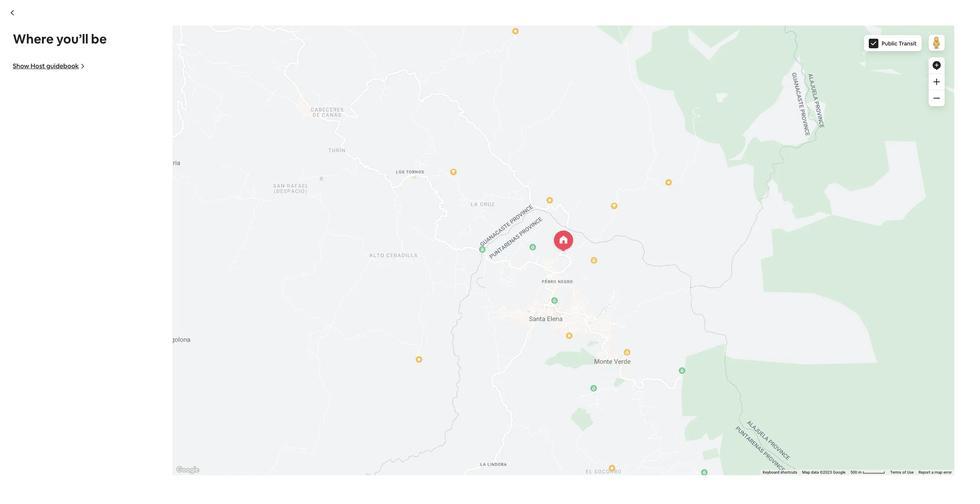 Task type: locate. For each thing, give the bounding box(es) containing it.
in left with
[[325, 395, 330, 402]]

at
[[286, 368, 292, 375]]

a left rare
[[588, 464, 592, 472]]

before for $479
[[582, 334, 600, 341]]

· right the "bed"
[[342, 326, 344, 334]]

taxes
[[601, 334, 615, 341]]

1 horizontal spatial 1
[[325, 326, 328, 334]]

monteverde,
[[363, 58, 396, 65]]

0 horizontal spatial be
[[91, 31, 107, 47]]

videos
[[409, 368, 426, 375]]

your stay location, map pin image
[[554, 231, 573, 251]]

stream
[[390, 368, 408, 375]]

$479
[[568, 322, 589, 334]]

1 horizontal spatial ·
[[322, 326, 323, 334]]

0 horizontal spatial before
[[338, 412, 358, 420]]

the
[[348, 41, 365, 54], [343, 395, 352, 402]]

500 m
[[851, 471, 863, 475]]

the right into
[[348, 41, 365, 54]]

2 horizontal spatial show
[[650, 280, 665, 287]]

1 horizontal spatial is
[[599, 472, 603, 480]]

1 vertical spatial the
[[343, 395, 352, 402]]

is inside vero & mau's place on airbnb is usually fully booked.
[[599, 472, 603, 480]]

show left all
[[650, 280, 665, 287]]

is right this
[[582, 464, 587, 472]]

0 horizontal spatial ·
[[280, 58, 281, 65]]

add a place to the map image
[[933, 61, 942, 70]]

be
[[91, 31, 107, 47], [627, 427, 633, 435]]

500 m button
[[849, 470, 888, 476]]

free cancellation before jan 3
[[286, 412, 376, 420]]

vero left &
[[623, 464, 637, 472]]

1 horizontal spatial before
[[582, 334, 600, 341]]

you won't be charged yet
[[600, 427, 665, 435]]

into
[[327, 41, 346, 54]]

show for show host guidebook
[[13, 62, 29, 70]]

language
[[441, 453, 468, 461]]

89
[[293, 368, 300, 375]]

this
[[568, 464, 581, 472]]

has
[[297, 453, 307, 461]]

terms of use link
[[891, 471, 914, 475]]

· left 275
[[280, 58, 281, 65]]

error
[[944, 471, 952, 475]]

airbnb
[[577, 472, 597, 480]]

booked.
[[639, 472, 663, 480]]

1 horizontal spatial be
[[627, 427, 633, 435]]

·
[[280, 58, 281, 65], [322, 326, 323, 334], [342, 326, 344, 334]]

info
[[285, 453, 296, 461]]

public
[[882, 40, 898, 47]]

1 left the "bed"
[[325, 326, 328, 334]]

1
[[289, 326, 292, 334], [325, 326, 328, 334], [345, 326, 348, 334]]

1 left the bath
[[345, 326, 348, 334]]

1 vertical spatial before
[[338, 412, 358, 420]]

0 vertical spatial be
[[91, 31, 107, 47]]

your
[[436, 368, 447, 375]]

yet
[[657, 427, 665, 435]]

vero & mau is a superhost. learn more about vero & mau. image
[[499, 312, 521, 335], [499, 312, 521, 335]]

place
[[662, 464, 678, 472]]

find.
[[606, 464, 620, 472]]

naturave #1 - into the woods
[[260, 41, 400, 54]]

some
[[266, 453, 283, 461]]

won't
[[611, 427, 625, 435]]

275 reviews button
[[283, 58, 313, 66]]

0 vertical spatial show
[[13, 62, 29, 70]]

show left host
[[13, 62, 29, 70]]

be for won't
[[627, 427, 633, 435]]

host
[[31, 62, 45, 70]]

1 horizontal spatial vero
[[623, 464, 637, 472]]

show
[[13, 62, 29, 70], [650, 280, 665, 287], [399, 453, 416, 461]]

terms of use
[[891, 471, 914, 475]]

in
[[319, 384, 324, 393], [325, 395, 330, 402]]

be right you'll
[[91, 31, 107, 47]]

0 horizontal spatial show
[[13, 62, 29, 70]]

0 vertical spatial before
[[582, 334, 600, 341]]

naturave #1 - into the woods image 5 image
[[599, 191, 708, 300]]

where you'll be
[[13, 31, 107, 47]]

fast
[[286, 357, 298, 366]]

in up yourself at the left
[[319, 384, 324, 393]]

500
[[851, 471, 858, 475]]

reserve
[[621, 407, 645, 416]]

1 horizontal spatial a
[[932, 471, 934, 475]]

2 vertical spatial show
[[399, 453, 416, 461]]

0 vertical spatial the
[[348, 41, 365, 54]]

bedroom
[[293, 326, 321, 334]]

before inside the $479 total before taxes
[[582, 334, 600, 341]]

google image
[[175, 465, 201, 476]]

0 vertical spatial vero
[[349, 312, 368, 323]]

vero up the bath
[[349, 312, 368, 323]]

yourself
[[303, 395, 324, 402]]

1 vertical spatial be
[[627, 427, 633, 435]]

rica
[[480, 58, 491, 65]]

· left the "bed"
[[322, 326, 323, 334]]

take
[[339, 368, 350, 375]]

a
[[588, 464, 592, 472], [932, 471, 934, 475]]

Start your search search field
[[424, 6, 544, 26]]

2 1 from the left
[[325, 326, 328, 334]]

is left usually
[[599, 472, 603, 480]]

report a map error link
[[919, 471, 952, 475]]

before left jan
[[338, 412, 358, 420]]

before
[[582, 334, 600, 341], [338, 412, 358, 420]]

1 vertical spatial in
[[325, 395, 330, 402]]

1 vertical spatial show
[[650, 280, 665, 287]]

save
[[695, 58, 708, 66]]

2 horizontal spatial 1
[[345, 326, 348, 334]]

naturave #1 - into the woods image 3 image
[[487, 191, 596, 300]]

0 horizontal spatial vero
[[349, 312, 368, 323]]

a left map
[[932, 471, 934, 475]]

& mau
[[370, 312, 395, 323]]

zoom out image
[[934, 95, 940, 101]]

the inside self check-in check yourself in with the keypad.
[[343, 395, 352, 402]]

you
[[317, 368, 327, 375]]

total
[[568, 334, 581, 341]]

bath
[[349, 326, 363, 334]]

video
[[351, 368, 365, 375]]

provincia
[[397, 58, 421, 65]]

1 vertical spatial vero
[[623, 464, 637, 472]]

google
[[834, 471, 846, 475]]

where you'll be dialog
[[0, 0, 968, 489]]

1 down treehouse
[[289, 326, 292, 334]]

be inside 'where you'll be' dialog
[[91, 31, 107, 47]]

-
[[320, 41, 324, 54]]

save button
[[682, 55, 711, 69]]

275
[[283, 58, 292, 65]]

show inside show all photos button
[[650, 280, 665, 287]]

mbps,
[[301, 368, 316, 375]]

show host guidebook link
[[13, 62, 85, 70]]

show left original
[[399, 453, 416, 461]]

you
[[600, 427, 610, 435]]

the right with
[[343, 395, 352, 402]]

bed
[[329, 326, 341, 334]]

before down '$479'
[[582, 334, 600, 341]]

show inside 'where you'll be' dialog
[[13, 62, 29, 70]]

by
[[336, 312, 347, 323]]

0 vertical spatial in
[[319, 384, 324, 393]]

0 horizontal spatial 1
[[289, 326, 292, 334]]

be right won't
[[627, 427, 633, 435]]

mau's
[[644, 464, 660, 472]]

&
[[638, 464, 642, 472]]

is
[[582, 464, 587, 472], [599, 472, 603, 480]]

vero
[[349, 312, 368, 323], [623, 464, 637, 472]]



Task type: describe. For each thing, give the bounding box(es) containing it.
naturave #1 - into the woods image 1 image
[[260, 76, 484, 300]]

costa
[[463, 58, 478, 65]]

#1
[[307, 41, 318, 54]]

m
[[859, 471, 862, 475]]

3 1 from the left
[[345, 326, 348, 334]]

some info has been automatically translated. show original language
[[266, 453, 468, 461]]

show original language button
[[399, 453, 468, 461]]

reserve button
[[568, 402, 697, 421]]

3
[[372, 412, 376, 420]]

drag pegman onto the map to open street view image
[[929, 35, 945, 51]]

4.98
[[267, 58, 279, 65]]

©2023
[[820, 471, 833, 475]]

puntarenas,
[[431, 58, 462, 65]]

a inside 'where you'll be' dialog
[[932, 471, 934, 475]]

where
[[13, 31, 54, 47]]

1 1 from the left
[[289, 326, 292, 334]]

usually
[[604, 472, 624, 480]]

check
[[286, 395, 302, 402]]

terms
[[891, 471, 902, 475]]

wifi
[[300, 357, 310, 366]]

map data ©2023 google
[[803, 471, 846, 475]]

shortcuts
[[781, 471, 798, 475]]

vero inside treehouse hosted by vero & mau 1 bedroom · 1 bed · 1 bath
[[349, 312, 368, 323]]

before for free
[[338, 412, 358, 420]]

calls
[[367, 368, 378, 375]]

monteverde, provincia de puntarenas, costa rica button
[[363, 57, 491, 66]]

2/2/2024
[[573, 361, 597, 368]]

1 horizontal spatial in
[[325, 395, 330, 402]]

this is a rare find.
[[568, 464, 620, 472]]

hosted
[[305, 312, 335, 323]]

vero & mau's place on airbnb is usually fully booked.
[[568, 464, 678, 480]]

map
[[935, 471, 943, 475]]

google map
showing 15 points of interest. region
[[84, 9, 968, 489]]

and
[[379, 368, 389, 375]]

naturave #1 - into the woods image 4 image
[[599, 76, 708, 188]]

keyboard shortcuts button
[[763, 470, 798, 476]]

woods
[[367, 41, 400, 54]]

naturave #1 - into the woods image 2 image
[[487, 76, 596, 188]]

self
[[286, 384, 297, 393]]

treehouse hosted by vero & mau 1 bedroom · 1 bed · 1 bath
[[260, 312, 395, 334]]

with
[[331, 395, 342, 402]]

photos
[[673, 280, 692, 287]]

whole
[[449, 368, 464, 375]]

translated.
[[366, 453, 398, 461]]

monteverde, provincia de puntarenas, costa rica
[[363, 58, 491, 65]]

show for show all photos
[[650, 280, 665, 287]]

0 horizontal spatial a
[[588, 464, 592, 472]]

group.
[[465, 368, 482, 375]]

map
[[803, 471, 811, 475]]

0 horizontal spatial is
[[582, 464, 587, 472]]

automatically
[[325, 453, 365, 461]]

show host guidebook
[[13, 62, 79, 70]]

self check-in check yourself in with the keypad.
[[286, 384, 373, 402]]

charged
[[634, 427, 656, 435]]

public transit
[[882, 40, 917, 47]]

guidebook
[[46, 62, 79, 70]]

you'll
[[56, 31, 88, 47]]

0 horizontal spatial in
[[319, 384, 324, 393]]

fast wifi at 89 mbps, you can take video calls and stream videos for your whole group.
[[286, 357, 482, 375]]

rare
[[593, 464, 605, 472]]

reviews
[[293, 58, 313, 65]]

original
[[417, 453, 439, 461]]

profile element
[[553, 0, 708, 32]]

de
[[423, 58, 429, 65]]

check-
[[299, 384, 319, 393]]

vero inside vero & mau's place on airbnb is usually fully booked.
[[623, 464, 637, 472]]

report
[[919, 471, 931, 475]]

2 horizontal spatial ·
[[342, 326, 344, 334]]

keyboard
[[763, 471, 780, 475]]

be for you'll
[[91, 31, 107, 47]]

been
[[309, 453, 324, 461]]

treehouse
[[260, 312, 304, 323]]

show all photos
[[650, 280, 692, 287]]

1 horizontal spatial show
[[399, 453, 416, 461]]

4.98 · 275 reviews
[[267, 58, 313, 65]]

can
[[328, 368, 337, 375]]

zoom in image
[[934, 79, 940, 85]]

2/2/2024 button
[[568, 351, 697, 373]]

free
[[286, 412, 299, 420]]

data
[[812, 471, 819, 475]]

report a map error
[[919, 471, 952, 475]]

keyboard shortcuts
[[763, 471, 798, 475]]

for
[[427, 368, 435, 375]]

keypad.
[[353, 395, 373, 402]]

of
[[903, 471, 907, 475]]



Task type: vqa. For each thing, say whether or not it's contained in the screenshot.
USUALLY at the bottom
yes



